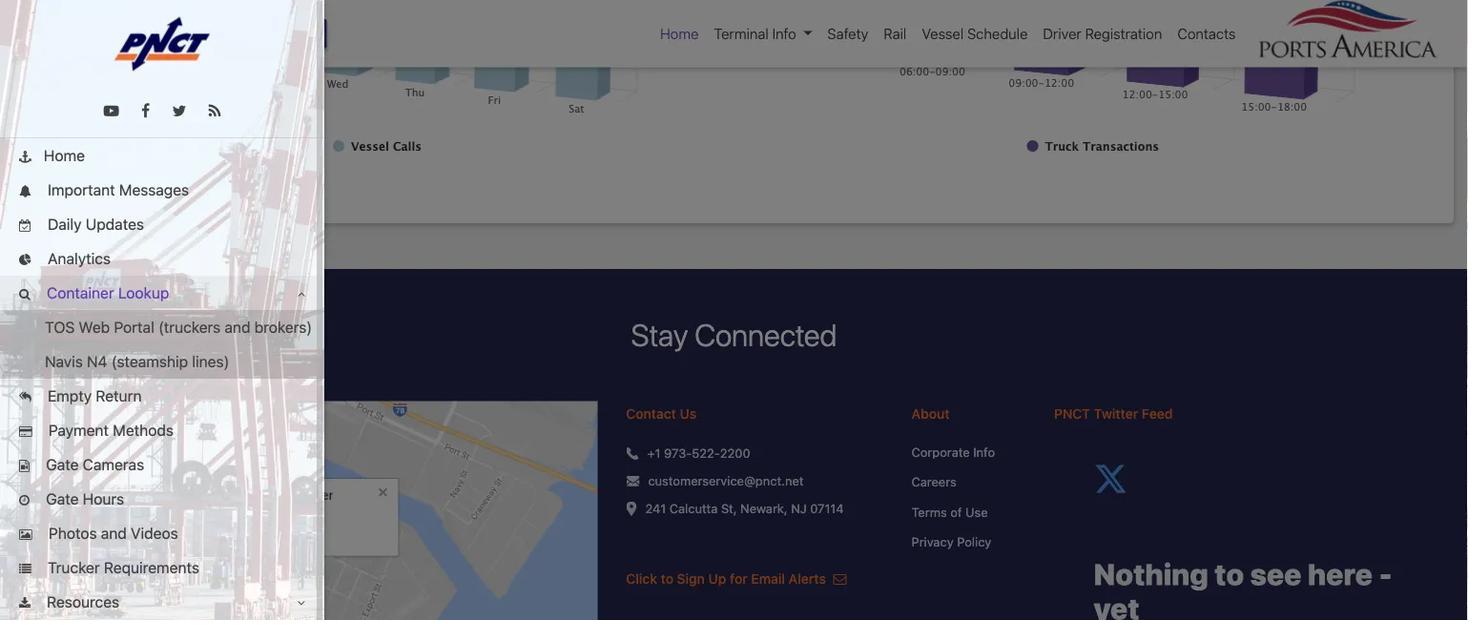 Task type: locate. For each thing, give the bounding box(es) containing it.
videos
[[131, 524, 178, 542]]

lines)
[[192, 353, 229, 371]]

photos
[[49, 524, 97, 542]]

to
[[661, 571, 674, 587]]

requirements
[[104, 559, 199, 577]]

contacts
[[1178, 25, 1236, 42]]

gate hours link
[[0, 482, 324, 516]]

and
[[225, 318, 250, 336], [101, 524, 127, 542]]

gate
[[46, 456, 79, 474], [46, 490, 79, 508]]

gate cameras
[[42, 456, 144, 474]]

resources
[[43, 593, 119, 611]]

gate up photos
[[46, 490, 79, 508]]

stay connected
[[631, 317, 837, 353]]

portal
[[114, 318, 154, 336]]

daily
[[48, 215, 82, 233]]

1 horizontal spatial home link
[[653, 15, 706, 52]]

and up lines)
[[225, 318, 250, 336]]

1 gate from the top
[[46, 456, 79, 474]]

us
[[680, 405, 697, 421]]

photos and videos link
[[0, 516, 324, 551]]

0 vertical spatial and
[[225, 318, 250, 336]]

n4
[[87, 353, 107, 371]]

quick
[[19, 25, 57, 42]]

rail
[[884, 25, 907, 42]]

0 horizontal spatial home link
[[0, 138, 324, 173]]

brokers)
[[254, 318, 312, 336]]

contacts link
[[1170, 15, 1244, 52]]

1 vertical spatial gate
[[46, 490, 79, 508]]

important messages
[[44, 181, 189, 199]]

rail link
[[876, 15, 914, 52]]

clock o image
[[19, 495, 30, 507]]

driver
[[1043, 25, 1082, 42]]

empty return
[[44, 387, 142, 405]]

1 horizontal spatial home
[[660, 25, 699, 42]]

updates
[[86, 215, 144, 233]]

anchor image
[[19, 151, 31, 163]]

gate for gate cameras
[[46, 456, 79, 474]]

daily updates link
[[0, 207, 324, 241]]

analytics link
[[0, 241, 324, 276]]

photos and videos
[[45, 524, 178, 542]]

links
[[60, 25, 94, 42]]

0 vertical spatial home link
[[653, 15, 706, 52]]

0 vertical spatial gate
[[46, 456, 79, 474]]

gate for gate hours
[[46, 490, 79, 508]]

container lookup
[[43, 284, 169, 302]]

stay
[[631, 317, 688, 353]]

1 vertical spatial home link
[[0, 138, 324, 173]]

home link for daily updates link
[[0, 138, 324, 173]]

1 vertical spatial and
[[101, 524, 127, 542]]

photo image
[[19, 529, 32, 541]]

gate hours
[[42, 490, 124, 508]]

tos
[[45, 318, 75, 336]]

0 horizontal spatial home
[[44, 146, 85, 165]]

trucker requirements
[[44, 559, 199, 577]]

2 gate from the top
[[46, 490, 79, 508]]

gate cameras link
[[0, 447, 324, 482]]

reply all image
[[19, 392, 31, 404]]

for
[[730, 571, 748, 587]]

gate down payment
[[46, 456, 79, 474]]

messages
[[119, 181, 189, 199]]

facebook image
[[141, 104, 150, 119]]

important messages link
[[0, 173, 324, 207]]

feed
[[1142, 405, 1173, 421]]

0 vertical spatial home
[[660, 25, 699, 42]]

hours
[[83, 490, 124, 508]]

empty
[[48, 387, 92, 405]]

safety
[[828, 25, 869, 42]]

angle down image
[[297, 597, 305, 609]]

home
[[660, 25, 699, 42], [44, 146, 85, 165]]

home link
[[653, 15, 706, 52], [0, 138, 324, 173]]

tos web portal (truckers and brokers)
[[45, 318, 312, 336]]

and up trucker requirements
[[101, 524, 127, 542]]



Task type: vqa. For each thing, say whether or not it's contained in the screenshot.
SERVICES
no



Task type: describe. For each thing, give the bounding box(es) containing it.
envelope o image
[[833, 572, 847, 586]]

file movie o image
[[19, 460, 30, 473]]

pnct twitter feed
[[1054, 405, 1173, 421]]

connected
[[695, 317, 837, 353]]

rss image
[[209, 104, 221, 119]]

twitter image
[[172, 104, 186, 119]]

payment methods
[[45, 421, 174, 439]]

about
[[912, 405, 950, 421]]

bell image
[[19, 186, 31, 198]]

alerts
[[789, 571, 826, 587]]

download image
[[19, 598, 30, 610]]

pnct
[[1054, 405, 1091, 421]]

navis
[[45, 353, 83, 371]]

click to sign up for email alerts
[[626, 571, 830, 587]]

1 horizontal spatial and
[[225, 318, 250, 336]]

click
[[626, 571, 657, 587]]

payment methods link
[[0, 413, 324, 447]]

contact
[[626, 405, 676, 421]]

important
[[48, 181, 115, 199]]

list image
[[19, 563, 31, 576]]

vessel
[[922, 25, 964, 42]]

navis n4 (steamship lines) link
[[0, 344, 324, 379]]

container lookup link
[[0, 276, 324, 310]]

angle down image
[[297, 288, 305, 300]]

contact us
[[626, 405, 697, 421]]

1 vertical spatial home
[[44, 146, 85, 165]]

payment
[[49, 421, 109, 439]]

web
[[79, 318, 110, 336]]

0 horizontal spatial and
[[101, 524, 127, 542]]

lookup
[[118, 284, 169, 302]]

return
[[96, 387, 142, 405]]

sign
[[677, 571, 705, 587]]

cameras
[[83, 456, 144, 474]]

quick links
[[19, 25, 94, 42]]

email
[[751, 571, 785, 587]]

twitter
[[1094, 405, 1138, 421]]

container
[[47, 284, 114, 302]]

trucker requirements link
[[0, 551, 324, 585]]

tos web portal (truckers and brokers) link
[[0, 310, 324, 344]]

search image
[[19, 289, 30, 301]]

up
[[709, 571, 727, 587]]

home link for safety "link"
[[653, 15, 706, 52]]

safety link
[[820, 15, 876, 52]]

vessel schedule link
[[914, 15, 1036, 52]]

schedule
[[967, 25, 1028, 42]]

methods
[[113, 421, 174, 439]]

daily updates
[[44, 215, 144, 233]]

pie chart image
[[19, 254, 31, 266]]

youtube play image
[[104, 104, 119, 119]]

quick links link
[[19, 23, 107, 44]]

resources link
[[0, 585, 324, 619]]

(truckers
[[158, 318, 221, 336]]

empty return link
[[0, 379, 324, 413]]

(steamship
[[111, 353, 188, 371]]

driver registration
[[1043, 25, 1162, 42]]

vessel schedule
[[922, 25, 1028, 42]]

calendar check o image
[[19, 220, 31, 232]]

credit card image
[[19, 426, 32, 438]]

analytics
[[44, 249, 111, 268]]

trucker
[[48, 559, 100, 577]]

navis n4 (steamship lines)
[[45, 353, 229, 371]]

click to sign up for email alerts link
[[626, 571, 847, 587]]

registration
[[1085, 25, 1162, 42]]

driver registration link
[[1036, 15, 1170, 52]]



